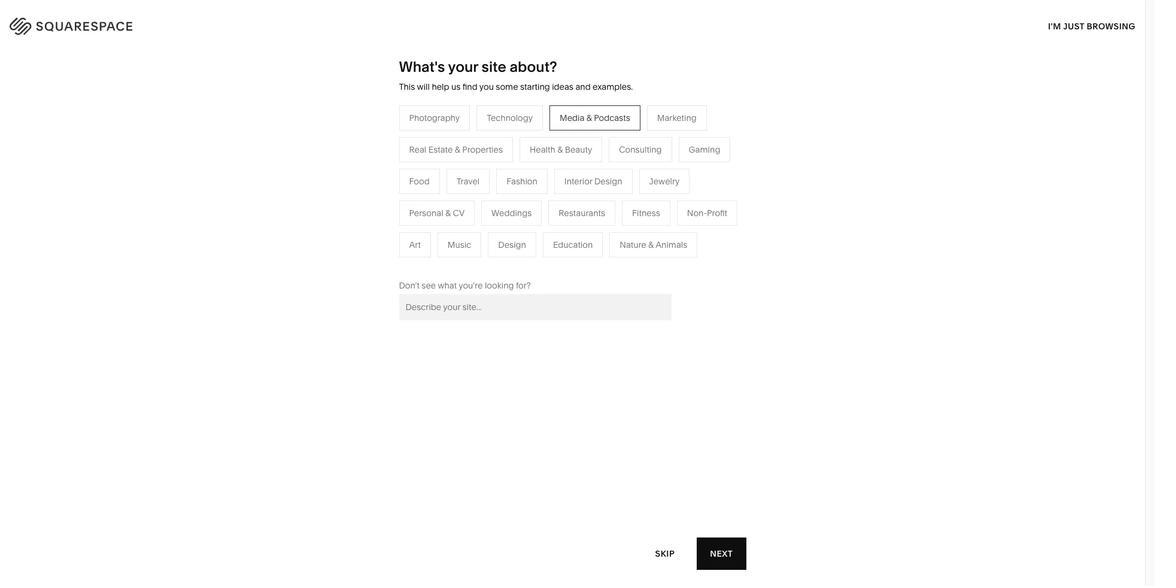 Task type: locate. For each thing, give the bounding box(es) containing it.
media & podcasts down and
[[560, 112, 630, 123]]

log
[[1100, 18, 1119, 30]]

skip
[[655, 548, 675, 559]]

nature & animals down fitness option
[[620, 239, 687, 250]]

animals down fitness option
[[656, 239, 687, 250]]

browsing
[[1087, 21, 1135, 31]]

0 vertical spatial weddings
[[491, 208, 532, 218]]

Design radio
[[488, 232, 536, 257]]

marketing
[[657, 112, 697, 123]]

media up beauty on the top of the page
[[560, 112, 584, 123]]

Jewelry radio
[[639, 169, 690, 194]]

profits
[[382, 220, 407, 231]]

travel inside radio
[[457, 176, 480, 187]]

weddings up design option
[[491, 208, 532, 218]]

nature down fitness option
[[620, 239, 646, 250]]

Nature & Animals radio
[[610, 232, 698, 257]]

0 vertical spatial nature & animals
[[560, 184, 627, 195]]

community & non-profits link
[[307, 220, 419, 231]]

0 horizontal spatial podcasts
[[468, 202, 504, 213]]

media & podcasts
[[560, 112, 630, 123], [433, 202, 504, 213]]

Photography radio
[[399, 105, 470, 130]]

properties up travel radio
[[462, 144, 503, 155]]

& inside 'radio'
[[445, 208, 451, 218]]

Health & Beauty radio
[[520, 137, 602, 162]]

Gaming radio
[[679, 137, 730, 162]]

you're
[[459, 280, 483, 291]]

0 horizontal spatial nature
[[560, 184, 586, 195]]

weddings
[[491, 208, 532, 218], [433, 238, 474, 249]]

non- down jewelry option
[[687, 208, 707, 218]]

real
[[409, 144, 426, 155], [433, 256, 451, 267]]

travel up media & podcasts link in the top of the page
[[457, 176, 480, 187]]

art
[[409, 239, 421, 250]]

estate inside radio
[[428, 144, 453, 155]]

0 horizontal spatial non-
[[363, 220, 382, 231]]

restaurants inside restaurants option
[[559, 208, 605, 218]]

health
[[530, 144, 555, 155]]

home & decor link
[[560, 166, 630, 177]]

fitness inside option
[[632, 208, 660, 218]]

what's
[[399, 58, 445, 75]]

1 horizontal spatial real
[[433, 256, 451, 267]]

0 vertical spatial properties
[[462, 144, 503, 155]]

see
[[422, 280, 436, 291]]

i'm just browsing link
[[1048, 10, 1135, 42]]

non-
[[687, 208, 707, 218], [363, 220, 382, 231]]

travel down real estate & properties radio
[[433, 166, 457, 177]]

estate down music
[[453, 256, 477, 267]]

1 vertical spatial nature
[[620, 239, 646, 250]]

1 vertical spatial design
[[498, 239, 526, 250]]

1 horizontal spatial media & podcasts
[[560, 112, 630, 123]]

media up events
[[433, 202, 458, 213]]

estate
[[428, 144, 453, 155], [453, 256, 477, 267]]

fitness
[[560, 202, 588, 213], [632, 208, 660, 218]]

0 vertical spatial estate
[[428, 144, 453, 155]]

properties
[[462, 144, 503, 155], [487, 256, 527, 267]]

Music radio
[[437, 232, 481, 257]]

real down music
[[433, 256, 451, 267]]

0 horizontal spatial restaurants
[[433, 184, 480, 195]]

community
[[307, 220, 353, 231]]

media inside option
[[560, 112, 584, 123]]

us
[[451, 81, 460, 92]]

1 horizontal spatial weddings
[[491, 208, 532, 218]]

0 vertical spatial podcasts
[[594, 112, 630, 123]]

media & podcasts down restaurants link
[[433, 202, 504, 213]]

1 vertical spatial nature & animals
[[620, 239, 687, 250]]

design
[[594, 176, 622, 187], [498, 239, 526, 250]]

0 vertical spatial media
[[560, 112, 584, 123]]

properties inside real estate & properties radio
[[462, 144, 503, 155]]

1 vertical spatial non-
[[363, 220, 382, 231]]

degraw element
[[411, 409, 734, 586]]

properties up looking
[[487, 256, 527, 267]]

&
[[586, 112, 592, 123], [455, 144, 460, 155], [557, 144, 563, 155], [586, 166, 591, 177], [588, 184, 594, 195], [460, 202, 466, 213], [445, 208, 451, 218], [355, 220, 361, 231], [648, 239, 654, 250], [479, 256, 485, 267]]

1 horizontal spatial animals
[[656, 239, 687, 250]]

media
[[560, 112, 584, 123], [433, 202, 458, 213]]

1 horizontal spatial design
[[594, 176, 622, 187]]

podcasts down "examples."
[[594, 112, 630, 123]]

fitness down interior
[[560, 202, 588, 213]]

don't
[[399, 280, 420, 291]]

degraw image
[[411, 409, 734, 586]]

podcasts
[[594, 112, 630, 123], [468, 202, 504, 213]]

non- right community
[[363, 220, 382, 231]]

real up food radio
[[409, 144, 426, 155]]

1 horizontal spatial nature
[[620, 239, 646, 250]]

fashion
[[507, 176, 537, 187]]

1 vertical spatial real
[[433, 256, 451, 267]]

animals
[[596, 184, 627, 195], [656, 239, 687, 250]]

examples.
[[593, 81, 633, 92]]

0 vertical spatial real
[[409, 144, 426, 155]]

nature & animals down home & decor link
[[560, 184, 627, 195]]

nature down home
[[560, 184, 586, 195]]

1 horizontal spatial non-
[[687, 208, 707, 218]]

fitness up nature & animals radio
[[632, 208, 660, 218]]

home
[[560, 166, 584, 177]]

0 vertical spatial nature
[[560, 184, 586, 195]]

weddings link
[[433, 238, 486, 249]]

animals down decor
[[596, 184, 627, 195]]

0 horizontal spatial media
[[433, 202, 458, 213]]

real estate & properties up the you're
[[433, 256, 527, 267]]

non-profit
[[687, 208, 727, 218]]

nature
[[560, 184, 586, 195], [620, 239, 646, 250]]

podcasts right cv
[[468, 202, 504, 213]]

restaurants down nature & animals link
[[559, 208, 605, 218]]

1 vertical spatial properties
[[487, 256, 527, 267]]

restaurants
[[433, 184, 480, 195], [559, 208, 605, 218]]

fitness link
[[560, 202, 600, 213]]

0 vertical spatial design
[[594, 176, 622, 187]]

1 horizontal spatial restaurants
[[559, 208, 605, 218]]

estate up travel link
[[428, 144, 453, 155]]

0 vertical spatial non-
[[687, 208, 707, 218]]

photography
[[409, 112, 460, 123]]

Don't see what you're looking for? field
[[399, 294, 671, 320]]

1 vertical spatial animals
[[656, 239, 687, 250]]

1 vertical spatial podcasts
[[468, 202, 504, 213]]

about?
[[510, 58, 557, 75]]

Food radio
[[399, 169, 440, 194]]

squarespace logo link
[[24, 14, 245, 34]]

i'm
[[1048, 21, 1061, 31]]

in
[[1121, 18, 1130, 30]]

help
[[432, 81, 449, 92]]

community & non-profits
[[307, 220, 407, 231]]

0 horizontal spatial real
[[409, 144, 426, 155]]

nature & animals
[[560, 184, 627, 195], [620, 239, 687, 250]]

0 vertical spatial restaurants
[[433, 184, 480, 195]]

0 horizontal spatial media & podcasts
[[433, 202, 504, 213]]

0 horizontal spatial design
[[498, 239, 526, 250]]

decor
[[593, 166, 618, 177]]

next button
[[697, 538, 746, 570]]

find
[[463, 81, 477, 92]]

real estate & properties link
[[433, 256, 539, 267]]

0 horizontal spatial weddings
[[433, 238, 474, 249]]

1 vertical spatial restaurants
[[559, 208, 605, 218]]

animals inside nature & animals radio
[[656, 239, 687, 250]]

what
[[438, 280, 457, 291]]

1 horizontal spatial podcasts
[[594, 112, 630, 123]]

restaurants down travel link
[[433, 184, 480, 195]]

real estate & properties up travel link
[[409, 144, 503, 155]]

travel link
[[433, 166, 469, 177]]

Restaurants radio
[[548, 200, 615, 226]]

0 vertical spatial media & podcasts
[[560, 112, 630, 123]]

media & podcasts link
[[433, 202, 516, 213]]

0 vertical spatial real estate & properties
[[409, 144, 503, 155]]

1 vertical spatial media
[[433, 202, 458, 213]]

1 horizontal spatial fitness
[[632, 208, 660, 218]]

media & podcasts inside option
[[560, 112, 630, 123]]

personal & cv
[[409, 208, 465, 218]]

food
[[409, 176, 430, 187]]

1 horizontal spatial media
[[560, 112, 584, 123]]

weddings down events link
[[433, 238, 474, 249]]

travel
[[433, 166, 457, 177], [457, 176, 480, 187]]

real estate & properties
[[409, 144, 503, 155], [433, 256, 527, 267]]

0 vertical spatial animals
[[596, 184, 627, 195]]



Task type: vqa. For each thing, say whether or not it's contained in the screenshot.
For A Limited Time, Take 20% Off Any New Website Plan. Use Code At Checkout: W12C20
no



Task type: describe. For each thing, give the bounding box(es) containing it.
Weddings radio
[[481, 200, 542, 226]]

for?
[[516, 280, 531, 291]]

0 horizontal spatial fitness
[[560, 202, 588, 213]]

what's your site about? this will help us find you some starting ideas and examples.
[[399, 58, 633, 92]]

Travel radio
[[446, 169, 490, 194]]

1 vertical spatial estate
[[453, 256, 477, 267]]

gaming
[[689, 144, 720, 155]]

weddings inside "weddings" option
[[491, 208, 532, 218]]

1 vertical spatial real estate & properties
[[433, 256, 527, 267]]

music
[[448, 239, 471, 250]]

Education radio
[[543, 232, 603, 257]]

cv
[[453, 208, 465, 218]]

1 vertical spatial weddings
[[433, 238, 474, 249]]

1 vertical spatial media & podcasts
[[433, 202, 504, 213]]

next
[[710, 548, 733, 559]]

Interior Design radio
[[554, 169, 632, 194]]

real estate & properties inside real estate & properties radio
[[409, 144, 503, 155]]

health & beauty
[[530, 144, 592, 155]]

podcasts inside option
[[594, 112, 630, 123]]

interior design
[[564, 176, 622, 187]]

and
[[575, 81, 591, 92]]

education
[[553, 239, 593, 250]]

log             in
[[1100, 18, 1130, 30]]

some
[[496, 81, 518, 92]]

don't see what you're looking for?
[[399, 280, 531, 291]]

restaurants link
[[433, 184, 492, 195]]

technology
[[487, 112, 533, 123]]

Real Estate & Properties radio
[[399, 137, 513, 162]]

log             in link
[[1100, 18, 1130, 30]]

Media & Podcasts radio
[[550, 105, 640, 130]]

squarespace logo image
[[24, 14, 157, 34]]

i'm just browsing
[[1048, 21, 1135, 31]]

looking
[[485, 280, 514, 291]]

Marketing radio
[[647, 105, 707, 130]]

events link
[[433, 220, 472, 231]]

just
[[1063, 21, 1085, 31]]

events
[[433, 220, 460, 231]]

Technology radio
[[477, 105, 543, 130]]

Art radio
[[399, 232, 431, 257]]

you
[[479, 81, 494, 92]]

interior
[[564, 176, 592, 187]]

Consulting radio
[[609, 137, 672, 162]]

non- inside option
[[687, 208, 707, 218]]

skip button
[[642, 537, 688, 570]]

this
[[399, 81, 415, 92]]

consulting
[[619, 144, 662, 155]]

nature & animals link
[[560, 184, 639, 195]]

beauty
[[565, 144, 592, 155]]

starting
[[520, 81, 550, 92]]

site
[[482, 58, 506, 75]]

real inside radio
[[409, 144, 426, 155]]

design inside option
[[594, 176, 622, 187]]

profit
[[707, 208, 727, 218]]

Non-Profit radio
[[677, 200, 737, 226]]

Personal & CV radio
[[399, 200, 475, 226]]

your
[[448, 58, 478, 75]]

personal
[[409, 208, 443, 218]]

ideas
[[552, 81, 573, 92]]

design inside option
[[498, 239, 526, 250]]

nature & animals inside radio
[[620, 239, 687, 250]]

0 horizontal spatial animals
[[596, 184, 627, 195]]

nature inside radio
[[620, 239, 646, 250]]

jewelry
[[649, 176, 680, 187]]

Fitness radio
[[622, 200, 670, 226]]

Fashion radio
[[496, 169, 548, 194]]

home & decor
[[560, 166, 618, 177]]

will
[[417, 81, 430, 92]]



